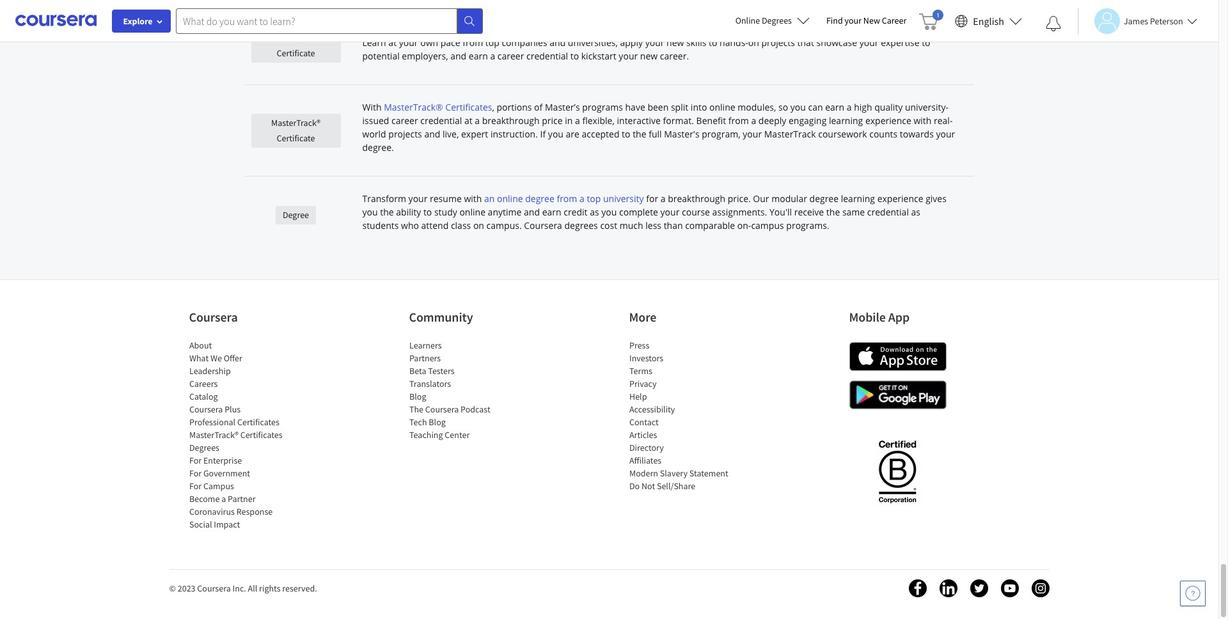 Task type: vqa. For each thing, say whether or not it's contained in the screenshot.
'translators'
yes



Task type: describe. For each thing, give the bounding box(es) containing it.
accessibility link
[[629, 404, 675, 415]]

enterprise
[[203, 455, 242, 466]]

on-
[[737, 219, 751, 232]]

portions
[[497, 101, 532, 113]]

terms
[[629, 365, 652, 377]]

row containing whether you're looking to start a new career or change your current one,
[[245, 7, 974, 85]]

top inside the on coursera help you become job ready. learn at your own pace from top companies and universities, apply your new skills to hands-on projects that showcase your expertise to potential employers, and earn a career credential to kickstart your new career.
[[485, 36, 499, 49]]

social
[[189, 519, 212, 530]]

1 vertical spatial blog
[[428, 416, 445, 428]]

beta
[[409, 365, 426, 377]]

1 vertical spatial mastertrack®
[[271, 117, 320, 128]]

help link
[[629, 391, 647, 402]]

list for coursera
[[189, 339, 298, 531]]

coursework
[[818, 128, 867, 140]]

study
[[434, 206, 457, 218]]

master's
[[545, 101, 580, 113]]

assignments.
[[712, 206, 767, 218]]

earn inside for a breakthrough price. our modular degree learning experience gives you the ability to study online anytime and earn credit as you complete your course assignments. you'll receive the same credential as students who attend class on campus. coursera degrees cost much less than comparable on-campus programs.
[[542, 206, 561, 218]]

podcast
[[460, 404, 490, 415]]

certificate for , portions of master's programs have been split into online modules, so you can earn a high quality university- issued career credential at a breakthrough price in a flexible, interactive format. benefit from a deeply engaging learning experience with real- world projects and live, expert instruction. if you are accepted to the full master's program, your mastertrack coursework counts towards your degree.
[[277, 132, 315, 144]]

companies
[[502, 36, 547, 49]]

1 horizontal spatial on
[[748, 36, 759, 49]]

mobile
[[849, 309, 886, 325]]

modules,
[[738, 101, 776, 113]]

a inside about what we offer leadership careers catalog coursera plus professional certificates mastertrack® certificates degrees for enterprise for government for campus become a partner coronavirus response social impact
[[221, 493, 226, 505]]

a up credit
[[579, 193, 584, 205]]

accepted
[[582, 128, 619, 140]]

real-
[[934, 114, 953, 127]]

coursera plus link
[[189, 404, 240, 415]]

apply
[[620, 36, 643, 49]]

catalog link
[[189, 391, 218, 402]]

learners link
[[409, 340, 441, 351]]

benefit
[[696, 114, 726, 127]]

degree for learning
[[809, 193, 839, 205]]

directory link
[[629, 442, 663, 453]]

0 vertical spatial blog
[[409, 391, 426, 402]]

about what we offer leadership careers catalog coursera plus professional certificates mastertrack® certificates degrees for enterprise for government for campus become a partner coronavirus response social impact
[[189, 340, 282, 530]]

degree.
[[362, 141, 394, 154]]

translators link
[[409, 378, 451, 390]]

you right if
[[548, 128, 563, 140]]

and down pace
[[450, 50, 466, 62]]

a up expert on the top left of the page
[[475, 114, 480, 127]]

your inside "link"
[[845, 15, 862, 26]]

you're
[[401, 23, 426, 35]]

modern
[[629, 468, 658, 479]]

become
[[189, 493, 219, 505]]

3 for from the top
[[189, 480, 201, 492]]

campus.
[[486, 219, 522, 232]]

leadership link
[[189, 365, 230, 377]]

row containing with
[[245, 85, 974, 177]]

partner
[[227, 493, 255, 505]]

coursera inside the on coursera help you become job ready. learn at your own pace from top companies and universities, apply your new skills to hands-on projects that showcase your expertise to potential employers, and earn a career credential to kickstart your new career.
[[785, 23, 823, 35]]

degree
[[283, 209, 309, 221]]

james peterson
[[1124, 15, 1183, 27]]

1 horizontal spatial online
[[497, 193, 523, 205]]

to down ready.
[[922, 36, 930, 49]]

your down one,
[[645, 36, 664, 49]]

world
[[362, 128, 386, 140]]

1 vertical spatial top
[[587, 193, 601, 205]]

1 for from the top
[[189, 455, 201, 466]]

james
[[1124, 15, 1148, 27]]

0 vertical spatial professional certificates link
[[669, 23, 769, 35]]

change
[[561, 23, 592, 35]]

to down universities,
[[570, 50, 579, 62]]

have
[[625, 101, 645, 113]]

new
[[863, 15, 880, 26]]

coursera up about
[[189, 309, 238, 325]]

career
[[882, 15, 907, 26]]

coursera facebook image
[[909, 579, 926, 597]]

issued
[[362, 114, 389, 127]]

2 horizontal spatial professional
[[669, 23, 720, 35]]

the coursera podcast link
[[409, 404, 490, 415]]

impact
[[214, 519, 240, 530]]

reserved.
[[282, 583, 317, 594]]

job
[[900, 23, 913, 35]]

press
[[629, 340, 649, 351]]

credit
[[564, 206, 588, 218]]

start
[[472, 23, 492, 35]]

0 horizontal spatial mastertrack® certificates link
[[189, 429, 282, 441]]

expertise
[[881, 36, 919, 49]]

government
[[203, 468, 250, 479]]

resume
[[430, 193, 462, 205]]

logo of certified b corporation image
[[871, 433, 924, 510]]

1 horizontal spatial professional
[[273, 32, 319, 43]]

and inside , portions of master's programs have been split into online modules, so you can earn a high quality university- issued career credential at a breakthrough price in a flexible, interactive format. benefit from a deeply engaging learning experience with real- world projects and live, expert instruction. if you are accepted to the full master's program, your mastertrack coursework counts towards your degree.
[[424, 128, 440, 140]]

learning inside , portions of master's programs have been split into online modules, so you can earn a high quality university- issued career credential at a breakthrough price in a flexible, interactive format. benefit from a deeply engaging learning experience with real- world projects and live, expert instruction. if you are accepted to the full master's program, your mastertrack coursework counts towards your degree.
[[829, 114, 863, 127]]

receive
[[794, 206, 824, 218]]

What do you want to learn? text field
[[176, 8, 457, 34]]

affiliates link
[[629, 455, 661, 466]]

flexible,
[[582, 114, 615, 127]]

from inside , portions of master's programs have been split into online modules, so you can earn a high quality university- issued career credential at a breakthrough price in a flexible, interactive format. benefit from a deeply engaging learning experience with real- world projects and live, expert instruction. if you are accepted to the full master's program, your mastertrack coursework counts towards your degree.
[[728, 114, 749, 127]]

career inside the on coursera help you become job ready. learn at your own pace from top companies and universities, apply your new skills to hands-on projects that showcase your expertise to potential employers, and earn a career credential to kickstart your new career.
[[497, 50, 524, 62]]

you up cost
[[601, 206, 617, 218]]

row containing transform your resume with
[[245, 177, 974, 254]]

tech blog link
[[409, 416, 445, 428]]

our
[[753, 193, 769, 205]]

mastertrack® certificate
[[271, 117, 320, 144]]

online inside , portions of master's programs have been split into online modules, so you can earn a high quality university- issued career credential at a breakthrough price in a flexible, interactive format. benefit from a deeply engaging learning experience with real- world projects and live, expert instruction. if you are accepted to the full master's program, your mastertrack coursework counts towards your degree.
[[709, 101, 735, 113]]

partners
[[409, 352, 441, 364]]

programs
[[582, 101, 623, 113]]

investors link
[[629, 352, 663, 364]]

all
[[248, 583, 257, 594]]

degree for from
[[525, 193, 554, 205]]

career inside , portions of master's programs have been split into online modules, so you can earn a high quality university- issued career credential at a breakthrough price in a flexible, interactive format. benefit from a deeply engaging learning experience with real- world projects and live, expert instruction. if you are accepted to the full master's program, your mastertrack coursework counts towards your degree.
[[391, 114, 418, 127]]

about
[[189, 340, 212, 351]]

do not sell/share link
[[629, 480, 695, 492]]

universities,
[[568, 36, 618, 49]]

attend
[[421, 219, 449, 232]]

articles link
[[629, 429, 657, 441]]

learn
[[362, 36, 386, 49]]

0 vertical spatial on
[[772, 23, 783, 35]]

can
[[808, 101, 823, 113]]

with inside , portions of master's programs have been split into online modules, so you can earn a high quality university- issued career credential at a breakthrough price in a flexible, interactive format. benefit from a deeply engaging learning experience with real- world projects and live, expert instruction. if you are accepted to the full master's program, your mastertrack coursework counts towards your degree.
[[914, 114, 932, 127]]

0 vertical spatial mastertrack®
[[384, 101, 443, 113]]

for campus link
[[189, 480, 234, 492]]

2 as from the left
[[911, 206, 920, 218]]

campus
[[203, 480, 234, 492]]

a down the modules,
[[751, 114, 756, 127]]

online
[[735, 15, 760, 26]]

privacy
[[629, 378, 656, 390]]

© 2023 coursera inc. all rights reserved.
[[169, 583, 317, 594]]

what we offer link
[[189, 352, 242, 364]]

certificate for on coursera help you become job ready. learn at your own pace from top companies and universities, apply your new skills to hands-on projects that showcase your expertise to potential employers, and earn a career credential to kickstart your new career.
[[277, 47, 315, 59]]

on inside for a breakthrough price. our modular degree learning experience gives you the ability to study online anytime and earn credit as you complete your course assignments. you'll receive the same credential as students who attend class on campus. coursera degrees cost much less than comparable on-campus programs.
[[473, 219, 484, 232]]

in
[[565, 114, 573, 127]]

0 horizontal spatial the
[[380, 206, 394, 218]]

mastertrack® inside about what we offer leadership careers catalog coursera plus professional certificates mastertrack® certificates degrees for enterprise for government for campus become a partner coronavirus response social impact
[[189, 429, 238, 441]]

list for community
[[409, 339, 518, 441]]

1 horizontal spatial new
[[640, 50, 658, 62]]

degrees link
[[189, 442, 219, 453]]

projects inside , portions of master's programs have been split into online modules, so you can earn a high quality university- issued career credential at a breakthrough price in a flexible, interactive format. benefit from a deeply engaging learning experience with real- world projects and live, expert instruction. if you are accepted to the full master's program, your mastertrack coursework counts towards your degree.
[[388, 128, 422, 140]]

your down deeply
[[743, 128, 762, 140]]

interactive
[[617, 114, 661, 127]]

to right skills
[[709, 36, 717, 49]]

and down or
[[550, 36, 566, 49]]

what
[[189, 352, 208, 364]]

and inside for a breakthrough price. our modular degree learning experience gives you the ability to study online anytime and earn credit as you complete your course assignments. you'll receive the same credential as students who attend class on campus. coursera degrees cost much less than comparable on-campus programs.
[[524, 206, 540, 218]]

get it on google play image
[[849, 381, 946, 409]]

breakthrough inside , portions of master's programs have been split into online modules, so you can earn a high quality university- issued career credential at a breakthrough price in a flexible, interactive format. benefit from a deeply engaging learning experience with real- world projects and live, expert instruction. if you are accepted to the full master's program, your mastertrack coursework counts towards your degree.
[[482, 114, 540, 127]]



Task type: locate. For each thing, give the bounding box(es) containing it.
degrees
[[564, 219, 598, 232]]

1 horizontal spatial as
[[911, 206, 920, 218]]

1 vertical spatial professional certificates link
[[189, 416, 279, 428]]

hands-
[[720, 36, 748, 49]]

earn right can
[[825, 101, 844, 113]]

1 vertical spatial for
[[189, 468, 201, 479]]

blog link
[[409, 391, 426, 402]]

0 vertical spatial degrees
[[762, 15, 792, 26]]

professional certificates link down plus
[[189, 416, 279, 428]]

download on the app store image
[[849, 342, 946, 371]]

0 horizontal spatial at
[[388, 36, 397, 49]]

counts
[[869, 128, 897, 140]]

for up for campus link
[[189, 468, 201, 479]]

0 horizontal spatial with
[[464, 193, 482, 205]]

a inside the on coursera help you become job ready. learn at your own pace from top companies and universities, apply your new skills to hands-on projects that showcase your expertise to potential employers, and earn a career credential to kickstart your new career.
[[490, 50, 495, 62]]

2 vertical spatial new
[[640, 50, 658, 62]]

cell
[[347, 0, 974, 6]]

you right so at the top right
[[790, 101, 806, 113]]

a left high
[[847, 101, 852, 113]]

1 vertical spatial online
[[497, 193, 523, 205]]

on down the online
[[748, 36, 759, 49]]

0 horizontal spatial credential
[[420, 114, 462, 127]]

professional certificates link up hands-
[[669, 23, 769, 35]]

transform
[[362, 193, 406, 205]]

shopping cart: 1 item image
[[919, 10, 944, 30]]

list containing press
[[629, 339, 738, 493]]

cost
[[600, 219, 617, 232]]

0 vertical spatial at
[[388, 36, 397, 49]]

to inside for a breakthrough price. our modular degree learning experience gives you the ability to study online anytime and earn credit as you complete your course assignments. you'll receive the same credential as students who attend class on campus. coursera degrees cost much less than comparable on-campus programs.
[[423, 206, 432, 218]]

as right credit
[[590, 206, 599, 218]]

or
[[550, 23, 559, 35]]

looking
[[429, 23, 459, 35]]

0 horizontal spatial new
[[501, 23, 519, 35]]

online up benefit
[[709, 101, 735, 113]]

the down transform
[[380, 206, 394, 218]]

careers
[[189, 378, 217, 390]]

live,
[[443, 128, 459, 140]]

0 horizontal spatial mastertrack®
[[189, 429, 238, 441]]

1 vertical spatial breakthrough
[[668, 193, 725, 205]]

blog up the on the left of page
[[409, 391, 426, 402]]

from inside the on coursera help you become job ready. learn at your own pace from top companies and universities, apply your new skills to hands-on projects that showcase your expertise to potential employers, and earn a career credential to kickstart your new career.
[[463, 36, 483, 49]]

0 vertical spatial certificate
[[277, 47, 315, 59]]

2 vertical spatial from
[[557, 193, 577, 205]]

university
[[603, 193, 644, 205]]

leadership
[[189, 365, 230, 377]]

gives
[[926, 193, 947, 205]]

online inside for a breakthrough price. our modular degree learning experience gives you the ability to study online anytime and earn credit as you complete your course assignments. you'll receive the same credential as students who attend class on campus. coursera degrees cost much less than comparable on-campus programs.
[[460, 206, 485, 218]]

degrees inside about what we offer leadership careers catalog coursera plus professional certificates mastertrack® certificates degrees for enterprise for government for campus become a partner coronavirus response social impact
[[189, 442, 219, 453]]

new up career.
[[667, 36, 684, 49]]

1 vertical spatial credential
[[420, 114, 462, 127]]

a down start at the top left of the page
[[490, 50, 495, 62]]

english button
[[950, 0, 1027, 42]]

at
[[388, 36, 397, 49], [464, 114, 473, 127]]

1 horizontal spatial at
[[464, 114, 473, 127]]

learning up same
[[841, 193, 875, 205]]

your up than
[[660, 206, 680, 218]]

1 horizontal spatial mastertrack® certificates link
[[384, 101, 492, 113]]

0 horizontal spatial earn
[[469, 50, 488, 62]]

coursera inside for a breakthrough price. our modular degree learning experience gives you the ability to study online anytime and earn credit as you complete your course assignments. you'll receive the same credential as students who attend class on campus. coursera degrees cost much less than comparable on-campus programs.
[[524, 219, 562, 232]]

your down become
[[859, 36, 879, 49]]

career down 'companies'
[[497, 50, 524, 62]]

coursera inside about what we offer leadership careers catalog coursera plus professional certificates mastertrack® certificates degrees for enterprise for government for campus become a partner coronavirus response social impact
[[189, 404, 223, 415]]

2 horizontal spatial new
[[667, 36, 684, 49]]

on right the online
[[772, 23, 783, 35]]

earn down start at the top left of the page
[[469, 50, 488, 62]]

coursera inside learners partners beta testers translators blog the coursera podcast tech blog teaching center
[[425, 404, 458, 415]]

projects up "degree."
[[388, 128, 422, 140]]

credential right same
[[867, 206, 909, 218]]

peterson
[[1150, 15, 1183, 27]]

top up credit
[[587, 193, 601, 205]]

2 vertical spatial earn
[[542, 206, 561, 218]]

students
[[362, 219, 399, 232]]

degrees right the online
[[762, 15, 792, 26]]

online up the anytime
[[497, 193, 523, 205]]

2 horizontal spatial the
[[826, 206, 840, 218]]

are
[[566, 128, 579, 140]]

for enterprise link
[[189, 455, 242, 466]]

2 horizontal spatial on
[[772, 23, 783, 35]]

engaging
[[789, 114, 827, 127]]

breakthrough inside for a breakthrough price. our modular degree learning experience gives you the ability to study online anytime and earn credit as you complete your course assignments. you'll receive the same credential as students who attend class on campus. coursera degrees cost much less than comparable on-campus programs.
[[668, 193, 725, 205]]

2 horizontal spatial credential
[[867, 206, 909, 218]]

from up credit
[[557, 193, 577, 205]]

breakthrough
[[482, 114, 540, 127], [668, 193, 725, 205]]

earn inside , portions of master's programs have been split into online modules, so you can earn a high quality university- issued career credential at a breakthrough price in a flexible, interactive format. benefit from a deeply engaging learning experience with real- world projects and live, expert instruction. if you are accepted to the full master's program, your mastertrack coursework counts towards your degree.
[[825, 101, 844, 113]]

2 list from the left
[[409, 339, 518, 441]]

0 horizontal spatial as
[[590, 206, 599, 218]]

1 vertical spatial learning
[[841, 193, 875, 205]]

your down real-
[[936, 128, 955, 140]]

1 horizontal spatial projects
[[761, 36, 795, 49]]

as right same
[[911, 206, 920, 218]]

1 horizontal spatial the
[[633, 128, 646, 140]]

and left live,
[[424, 128, 440, 140]]

towards
[[900, 128, 934, 140]]

2 horizontal spatial from
[[728, 114, 749, 127]]

credential up live,
[[420, 114, 462, 127]]

press link
[[629, 340, 649, 351]]

,
[[492, 101, 494, 113]]

with down university- on the top right
[[914, 114, 932, 127]]

credential down 'companies'
[[526, 50, 568, 62]]

to inside , portions of master's programs have been split into online modules, so you can earn a high quality university- issued career credential at a breakthrough price in a flexible, interactive format. benefit from a deeply engaging learning experience with real- world projects and live, expert instruction. if you are accepted to the full master's program, your mastertrack coursework counts towards your degree.
[[622, 128, 630, 140]]

top down start at the top left of the page
[[485, 36, 499, 49]]

1 vertical spatial from
[[728, 114, 749, 127]]

coursera twitter image
[[970, 579, 988, 597]]

career down the with mastertrack® certificates
[[391, 114, 418, 127]]

careers link
[[189, 378, 217, 390]]

0 vertical spatial for
[[189, 455, 201, 466]]

pace
[[441, 36, 460, 49]]

you inside the on coursera help you become job ready. learn at your own pace from top companies and universities, apply your new skills to hands-on projects that showcase your expertise to potential employers, and earn a career credential to kickstart your new career.
[[846, 23, 861, 35]]

blog
[[409, 391, 426, 402], [428, 416, 445, 428]]

0 vertical spatial learning
[[829, 114, 863, 127]]

1 degree from the left
[[525, 193, 554, 205]]

1 vertical spatial at
[[464, 114, 473, 127]]

from down start at the top left of the page
[[463, 36, 483, 49]]

center
[[444, 429, 469, 441]]

not
[[641, 480, 655, 492]]

0 vertical spatial earn
[[469, 50, 488, 62]]

to down 'interactive'
[[622, 128, 630, 140]]

instruction.
[[491, 128, 538, 140]]

at inside the on coursera help you become job ready. learn at your own pace from top companies and universities, apply your new skills to hands-on projects that showcase your expertise to potential employers, and earn a career credential to kickstart your new career.
[[388, 36, 397, 49]]

your right find
[[845, 15, 862, 26]]

0 horizontal spatial degree
[[525, 193, 554, 205]]

1 horizontal spatial mastertrack®
[[271, 117, 320, 128]]

coursera up the tech blog 'link'
[[425, 404, 458, 415]]

1 horizontal spatial from
[[557, 193, 577, 205]]

1 horizontal spatial earn
[[542, 206, 561, 218]]

learning up coursework
[[829, 114, 863, 127]]

your up universities,
[[594, 23, 613, 35]]

certificate inside professional certificate
[[277, 47, 315, 59]]

ability
[[396, 206, 421, 218]]

0 horizontal spatial projects
[[388, 128, 422, 140]]

1 horizontal spatial top
[[587, 193, 601, 205]]

degrees inside popup button
[[762, 15, 792, 26]]

, portions of master's programs have been split into online modules, so you can earn a high quality university- issued career credential at a breakthrough price in a flexible, interactive format. benefit from a deeply engaging learning experience with real- world projects and live, expert instruction. if you are accepted to the full master's program, your mastertrack coursework counts towards your degree.
[[362, 101, 955, 154]]

2 horizontal spatial earn
[[825, 101, 844, 113]]

to up attend
[[423, 206, 432, 218]]

©
[[169, 583, 176, 594]]

1 certificate from the top
[[277, 47, 315, 59]]

comparable
[[685, 219, 735, 232]]

mastertrack® certificates link down plus
[[189, 429, 282, 441]]

1 horizontal spatial list
[[409, 339, 518, 441]]

2 vertical spatial mastertrack®
[[189, 429, 238, 441]]

2 certificate from the top
[[277, 132, 315, 144]]

2 vertical spatial online
[[460, 206, 485, 218]]

you right 'help'
[[846, 23, 861, 35]]

list for more
[[629, 339, 738, 493]]

0 horizontal spatial blog
[[409, 391, 426, 402]]

experience left gives
[[877, 193, 923, 205]]

0 vertical spatial new
[[501, 23, 519, 35]]

price.
[[728, 193, 751, 205]]

from up program,
[[728, 114, 749, 127]]

0 horizontal spatial list
[[189, 339, 298, 531]]

credential inside for a breakthrough price. our modular degree learning experience gives you the ability to study online anytime and earn credit as you complete your course assignments. you'll receive the same credential as students who attend class on campus. coursera degrees cost much less than comparable on-campus programs.
[[867, 206, 909, 218]]

earn inside the on coursera help you become job ready. learn at your own pace from top companies and universities, apply your new skills to hands-on projects that showcase your expertise to potential employers, and earn a career credential to kickstart your new career.
[[469, 50, 488, 62]]

who
[[401, 219, 419, 232]]

experience down quality
[[865, 114, 911, 127]]

accessibility
[[629, 404, 675, 415]]

experience inside , portions of master's programs have been split into online modules, so you can earn a high quality university- issued career credential at a breakthrough price in a flexible, interactive format. benefit from a deeply engaging learning experience with real- world projects and live, expert instruction. if you are accepted to the full master's program, your mastertrack coursework counts towards your degree.
[[865, 114, 911, 127]]

on
[[772, 23, 783, 35], [748, 36, 759, 49], [473, 219, 484, 232]]

course
[[682, 206, 710, 218]]

mastertrack
[[764, 128, 816, 140]]

a down campus on the bottom of page
[[221, 493, 226, 505]]

0 vertical spatial mastertrack® certificates link
[[384, 101, 492, 113]]

1 vertical spatial on
[[748, 36, 759, 49]]

experience inside for a breakthrough price. our modular degree learning experience gives you the ability to study online anytime and earn credit as you complete your course assignments. you'll receive the same credential as students who attend class on campus. coursera degrees cost much less than comparable on-campus programs.
[[877, 193, 923, 205]]

1 vertical spatial experience
[[877, 193, 923, 205]]

press investors terms privacy help accessibility contact articles directory affiliates modern slavery statement do not sell/share
[[629, 340, 728, 492]]

privacy link
[[629, 378, 656, 390]]

1 list from the left
[[189, 339, 298, 531]]

degree
[[525, 193, 554, 205], [809, 193, 839, 205]]

of
[[534, 101, 543, 113]]

and
[[550, 36, 566, 49], [450, 50, 466, 62], [424, 128, 440, 140], [524, 206, 540, 218]]

0 horizontal spatial professional
[[189, 416, 235, 428]]

for government link
[[189, 468, 250, 479]]

1 horizontal spatial degrees
[[762, 15, 792, 26]]

campus
[[751, 219, 784, 232]]

1 vertical spatial with
[[464, 193, 482, 205]]

coursera linkedin image
[[939, 579, 957, 597]]

your down you're
[[399, 36, 418, 49]]

with
[[914, 114, 932, 127], [464, 193, 482, 205]]

1 horizontal spatial with
[[914, 114, 932, 127]]

2 row from the top
[[245, 85, 974, 177]]

0 vertical spatial from
[[463, 36, 483, 49]]

for down degrees link
[[189, 455, 201, 466]]

you
[[846, 23, 861, 35], [790, 101, 806, 113], [548, 128, 563, 140], [362, 206, 378, 218], [601, 206, 617, 218]]

modular
[[772, 193, 807, 205]]

2 for from the top
[[189, 468, 201, 479]]

potential
[[362, 50, 400, 62]]

certificate inside mastertrack® certificate
[[277, 132, 315, 144]]

your down apply
[[619, 50, 638, 62]]

3 row from the top
[[245, 177, 974, 254]]

projects inside the on coursera help you become job ready. learn at your own pace from top companies and universities, apply your new skills to hands-on projects that showcase your expertise to potential employers, and earn a career credential to kickstart your new career.
[[761, 36, 795, 49]]

coursera youtube image
[[1001, 579, 1019, 597]]

1 horizontal spatial degree
[[809, 193, 839, 205]]

1 vertical spatial certificate
[[277, 132, 315, 144]]

the left same
[[826, 206, 840, 218]]

learners
[[409, 340, 441, 351]]

credential inside , portions of master's programs have been split into online modules, so you can earn a high quality university- issued career credential at a breakthrough price in a flexible, interactive format. benefit from a deeply engaging learning experience with real- world projects and live, expert instruction. if you are accepted to the full master's program, your mastertrack coursework counts towards your degree.
[[420, 114, 462, 127]]

plus
[[224, 404, 240, 415]]

coursera up that
[[785, 23, 823, 35]]

2 degree from the left
[[809, 193, 839, 205]]

0 horizontal spatial professional certificates link
[[189, 416, 279, 428]]

help center image
[[1185, 586, 1201, 601]]

0 horizontal spatial breakthrough
[[482, 114, 540, 127]]

1 horizontal spatial professional certificates link
[[669, 23, 769, 35]]

at up potential
[[388, 36, 397, 49]]

mobile app
[[849, 309, 910, 325]]

to left start at the top left of the page
[[462, 23, 470, 35]]

0 vertical spatial experience
[[865, 114, 911, 127]]

quality
[[875, 101, 903, 113]]

2 vertical spatial credential
[[867, 206, 909, 218]]

you up students
[[362, 206, 378, 218]]

a inside for a breakthrough price. our modular degree learning experience gives you the ability to study online anytime and earn credit as you complete your course assignments. you'll receive the same credential as students who attend class on campus. coursera degrees cost much less than comparable on-campus programs.
[[661, 193, 666, 205]]

1 vertical spatial new
[[667, 36, 684, 49]]

price
[[542, 114, 563, 127]]

on right class in the top of the page
[[473, 219, 484, 232]]

None search field
[[176, 8, 483, 34]]

0 vertical spatial with
[[914, 114, 932, 127]]

breakthrough up instruction.
[[482, 114, 540, 127]]

your inside for a breakthrough price. our modular degree learning experience gives you the ability to study online anytime and earn credit as you complete your course assignments. you'll receive the same credential as students who attend class on campus. coursera degrees cost much less than comparable on-campus programs.
[[660, 206, 680, 218]]

contact
[[629, 416, 658, 428]]

credential inside the on coursera help you become job ready. learn at your own pace from top companies and universities, apply your new skills to hands-on projects that showcase your expertise to potential employers, and earn a career credential to kickstart your new career.
[[526, 50, 568, 62]]

0 vertical spatial breakthrough
[[482, 114, 540, 127]]

2 vertical spatial for
[[189, 480, 201, 492]]

you'll
[[769, 206, 792, 218]]

new up 'companies'
[[501, 23, 519, 35]]

translators
[[409, 378, 451, 390]]

find your new career
[[826, 15, 907, 26]]

1 as from the left
[[590, 206, 599, 218]]

list containing learners
[[409, 339, 518, 441]]

coursera image
[[15, 10, 97, 31]]

a right in
[[575, 114, 580, 127]]

for
[[189, 455, 201, 466], [189, 468, 201, 479], [189, 480, 201, 492]]

0 horizontal spatial top
[[485, 36, 499, 49]]

coursera left inc.
[[197, 583, 231, 594]]

sell/share
[[657, 480, 695, 492]]

learning inside for a breakthrough price. our modular degree learning experience gives you the ability to study online anytime and earn credit as you complete your course assignments. you'll receive the same credential as students who attend class on campus. coursera degrees cost much less than comparable on-campus programs.
[[841, 193, 875, 205]]

coronavirus response link
[[189, 506, 272, 517]]

at up expert on the top left of the page
[[464, 114, 473, 127]]

catalog
[[189, 391, 218, 402]]

earn down the an online degree from a top university link
[[542, 206, 561, 218]]

1 horizontal spatial credential
[[526, 50, 568, 62]]

coursera down 'catalog' link
[[189, 404, 223, 415]]

the inside , portions of master's programs have been split into online modules, so you can earn a high quality university- issued career credential at a breakthrough price in a flexible, interactive format. benefit from a deeply engaging learning experience with real- world projects and live, expert instruction. if you are accepted to the full master's program, your mastertrack coursework counts towards your degree.
[[633, 128, 646, 140]]

your up ability
[[408, 193, 428, 205]]

blog up teaching center link
[[428, 416, 445, 428]]

affiliates
[[629, 455, 661, 466]]

0 vertical spatial projects
[[761, 36, 795, 49]]

degree inside for a breakthrough price. our modular degree learning experience gives you the ability to study online anytime and earn credit as you complete your course assignments. you'll receive the same credential as students who attend class on campus. coursera degrees cost much less than comparable on-campus programs.
[[809, 193, 839, 205]]

list containing about
[[189, 339, 298, 531]]

english
[[973, 14, 1004, 27]]

0 vertical spatial online
[[709, 101, 735, 113]]

degrees up the "for enterprise" link at bottom
[[189, 442, 219, 453]]

help
[[629, 391, 647, 402]]

show notifications image
[[1046, 16, 1061, 31]]

coursera instagram image
[[1031, 579, 1049, 597]]

learning
[[829, 114, 863, 127], [841, 193, 875, 205]]

2 horizontal spatial online
[[709, 101, 735, 113]]

new down apply
[[640, 50, 658, 62]]

0 vertical spatial credential
[[526, 50, 568, 62]]

split
[[671, 101, 688, 113]]

1 horizontal spatial blog
[[428, 416, 445, 428]]

mastertrack®
[[384, 101, 443, 113], [271, 117, 320, 128], [189, 429, 238, 441]]

2 horizontal spatial mastertrack®
[[384, 101, 443, 113]]

statement
[[689, 468, 728, 479]]

programs.
[[786, 219, 829, 232]]

mastertrack® certificates link up live,
[[384, 101, 492, 113]]

1 vertical spatial earn
[[825, 101, 844, 113]]

row
[[245, 7, 974, 85], [245, 85, 974, 177], [245, 177, 974, 254]]

career up 'companies'
[[521, 23, 548, 35]]

at inside , portions of master's programs have been split into online modules, so you can earn a high quality university- issued career credential at a breakthrough price in a flexible, interactive format. benefit from a deeply engaging learning experience with real- world projects and live, expert instruction. if you are accepted to the full master's program, your mastertrack coursework counts towards your degree.
[[464, 114, 473, 127]]

a right start at the top left of the page
[[494, 23, 499, 35]]

list
[[189, 339, 298, 531], [409, 339, 518, 441], [629, 339, 738, 493]]

1 vertical spatial career
[[497, 50, 524, 62]]

high
[[854, 101, 872, 113]]

directory
[[629, 442, 663, 453]]

projects down online degrees popup button
[[761, 36, 795, 49]]

from
[[463, 36, 483, 49], [728, 114, 749, 127], [557, 193, 577, 205]]

0 horizontal spatial online
[[460, 206, 485, 218]]

2 horizontal spatial list
[[629, 339, 738, 493]]

much
[[620, 219, 643, 232]]

current
[[615, 23, 646, 35]]

1 row from the top
[[245, 7, 974, 85]]

2 vertical spatial on
[[473, 219, 484, 232]]

whether you're looking to start a new career or change your current one, professional certificates
[[362, 23, 769, 35]]

1 horizontal spatial breakthrough
[[668, 193, 725, 205]]

coursera down the an online degree from a top university link
[[524, 219, 562, 232]]

3 list from the left
[[629, 339, 738, 493]]

professional
[[669, 23, 720, 35], [273, 32, 319, 43], [189, 416, 235, 428]]

2 vertical spatial career
[[391, 114, 418, 127]]

online up class in the top of the page
[[460, 206, 485, 218]]

breakthrough up course
[[668, 193, 725, 205]]

the down 'interactive'
[[633, 128, 646, 140]]

for up become
[[189, 480, 201, 492]]

list item
[[342, 0, 877, 29]]

0 vertical spatial career
[[521, 23, 548, 35]]

modern slavery statement link
[[629, 468, 728, 479]]

1 vertical spatial projects
[[388, 128, 422, 140]]

employers,
[[402, 50, 448, 62]]

0 horizontal spatial from
[[463, 36, 483, 49]]

0 horizontal spatial degrees
[[189, 442, 219, 453]]

a right for
[[661, 193, 666, 205]]

1 vertical spatial degrees
[[189, 442, 219, 453]]

1 vertical spatial mastertrack® certificates link
[[189, 429, 282, 441]]

teaching
[[409, 429, 443, 441]]

professional inside about what we offer leadership careers catalog coursera plus professional certificates mastertrack® certificates degrees for enterprise for government for campus become a partner coronavirus response social impact
[[189, 416, 235, 428]]

with left an
[[464, 193, 482, 205]]

showcase
[[816, 36, 857, 49]]

than
[[664, 219, 683, 232]]

offer
[[223, 352, 242, 364]]

app
[[888, 309, 910, 325]]

become
[[864, 23, 897, 35]]

and right the anytime
[[524, 206, 540, 218]]



